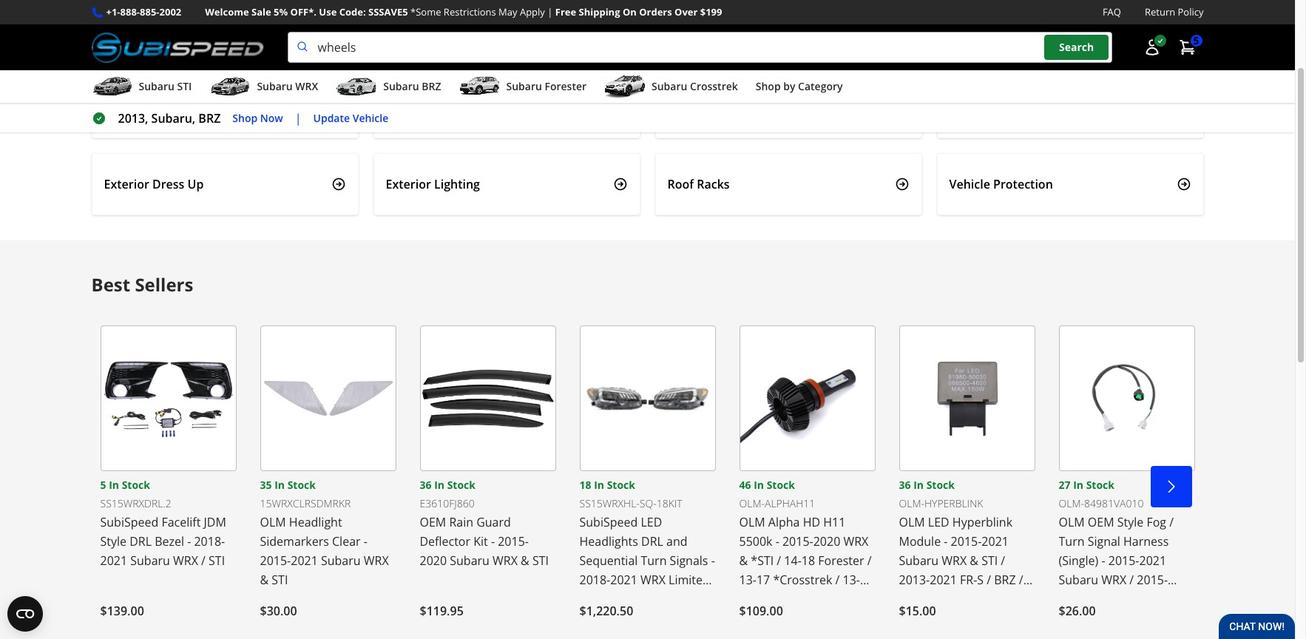 Task type: locate. For each thing, give the bounding box(es) containing it.
olm inside 46 in stock olm-alphah11 olm alpha hd h11 5500k - 2015-2020 wrx & *sti / 14-18 forester / 13-17 *crosstrek / 13-16 fr-s / 86 / brz
[[740, 514, 766, 531]]

2 olm- from the left
[[899, 497, 925, 511]]

olm- for olm oem style fog / turn signal harness (single) - 2015-2021 subaru wrx / 2015- 2017 sti
[[1059, 497, 1085, 511]]

2015- down harness at the right of the page
[[1138, 572, 1168, 588]]

1 36 from the left
[[420, 478, 432, 492]]

1 horizontal spatial oem
[[1088, 514, 1115, 531]]

0 horizontal spatial 5
[[100, 478, 106, 492]]

best sellers
[[91, 272, 193, 297]]

open widget image
[[7, 596, 43, 632]]

5 for 5
[[1194, 34, 1200, 48]]

in inside 18 in stock ss15wrxhl-sq-18kit subispeed led headlights drl and sequential turn signals - 2018-2021 wrx limited / 2018-2021 sti
[[594, 478, 605, 492]]

1 vertical spatial s
[[757, 591, 763, 608]]

0 horizontal spatial 36
[[420, 478, 432, 492]]

2 stock from the left
[[288, 478, 316, 492]]

fr- down the *sti
[[740, 591, 757, 608]]

subispeed logo image
[[91, 32, 264, 63]]

& inside 46 in stock olm-alphah11 olm alpha hd h11 5500k - 2015-2020 wrx & *sti / 14-18 forester / 13-17 *crosstrek / 13-16 fr-s / 86 / brz
[[740, 553, 748, 569]]

5 for 5 in stock ss15wrxdrl.2 subispeed facelift jdm style drl bezel - 2018- 2021 subaru wrx / sti
[[100, 478, 106, 492]]

in for oem
[[434, 478, 445, 492]]

sti inside 27 in stock olm-84981va010 olm oem style fog / turn signal harness (single) - 2015-2021 subaru wrx / 2015- 2017 sti
[[1089, 591, 1106, 608]]

drl
[[130, 534, 152, 550], [642, 534, 664, 550]]

subispeed inside 18 in stock ss15wrxhl-sq-18kit subispeed led headlights drl and sequential turn signals - 2018-2021 wrx limited / 2018-2021 sti
[[580, 514, 638, 531]]

forester right 2018
[[985, 591, 1031, 608]]

led down sq-
[[641, 514, 662, 531]]

1 vertical spatial fr-
[[740, 591, 757, 608]]

led down the hyperblink
[[929, 514, 950, 531]]

in inside "36 in stock e3610fj860 oem rain guard deflector kit - 2015- 2020 subaru wrx & sti"
[[434, 478, 445, 492]]

5500k
[[740, 534, 773, 550]]

86 down "*crosstrek"
[[774, 591, 787, 608]]

2 horizontal spatial forester
[[985, 591, 1031, 608]]

5
[[1194, 34, 1200, 48], [100, 478, 106, 492]]

subaru down bezel
[[130, 553, 170, 569]]

2 86 from the left
[[899, 591, 913, 608]]

0 horizontal spatial 86
[[774, 591, 787, 608]]

sti down jdm
[[209, 553, 225, 569]]

turn down and
[[641, 553, 667, 569]]

subaru up "now"
[[257, 79, 293, 93]]

sellers
[[135, 272, 193, 297]]

return policy link
[[1145, 4, 1204, 20]]

5 down policy
[[1194, 34, 1200, 48]]

1 horizontal spatial forester
[[819, 553, 865, 569]]

2020 down h11
[[814, 534, 841, 550]]

$1,220.50
[[580, 603, 634, 619]]

olm- down 46
[[740, 497, 765, 511]]

0 horizontal spatial fr-
[[740, 591, 757, 608]]

2015-
[[498, 534, 529, 550], [783, 534, 814, 550], [951, 534, 982, 550], [260, 553, 291, 569], [1109, 553, 1140, 569], [1138, 572, 1168, 588]]

*sti
[[751, 553, 774, 569]]

2015- inside 46 in stock olm-alphah11 olm alpha hd h11 5500k - 2015-2020 wrx & *sti / 14-18 forester / 13-17 *crosstrek / 13-16 fr-s / 86 / brz
[[783, 534, 814, 550]]

18 up "*crosstrek"
[[802, 553, 816, 569]]

3 stock from the left
[[447, 478, 476, 492]]

stock up the 15wrxclrsdmrkr
[[288, 478, 316, 492]]

stock up the hyperblink
[[927, 478, 955, 492]]

1 horizontal spatial 2017
[[1059, 591, 1086, 608]]

crosstrek down 2018
[[968, 611, 1021, 627]]

in right 46
[[754, 478, 764, 492]]

1 in from the left
[[109, 478, 119, 492]]

36 up module
[[899, 478, 911, 492]]

oem
[[420, 514, 446, 531], [1088, 514, 1115, 531]]

2 in from the left
[[275, 478, 285, 492]]

0 horizontal spatial crosstrek
[[690, 79, 738, 93]]

2017 inside 36 in stock olm-hyperblink olm led hyperblink module - 2015-2021 subaru wrx & sti / 2013-2021 fr-s / brz / 86 / 2014-2018 forester / 2013-2017 crosstrek / 2012-2016 imp
[[938, 611, 965, 627]]

- right bezel
[[187, 534, 191, 550]]

olm inside 36 in stock olm-hyperblink olm led hyperblink module - 2015-2021 subaru wrx & sti / 2013-2021 fr-s / brz / 86 / 2014-2018 forester / 2013-2017 crosstrek / 2012-2016 imp
[[899, 514, 925, 531]]

& for alpha
[[740, 553, 748, 569]]

$119.95
[[420, 603, 464, 619]]

- right clear on the bottom left of the page
[[364, 534, 368, 550]]

restrictions
[[444, 5, 496, 18]]

s inside 46 in stock olm-alphah11 olm alpha hd h11 5500k - 2015-2020 wrx & *sti / 14-18 forester / 13-17 *crosstrek / 13-16 fr-s / 86 / brz
[[757, 591, 763, 608]]

turn up (single)
[[1059, 534, 1085, 550]]

2 vertical spatial forester
[[985, 591, 1031, 608]]

olm- inside 36 in stock olm-hyperblink olm led hyperblink module - 2015-2021 subaru wrx & sti / 2013-2021 fr-s / brz / 86 / 2014-2018 forester / 2013-2017 crosstrek / 2012-2016 imp
[[899, 497, 925, 511]]

36
[[420, 478, 432, 492], [899, 478, 911, 492]]

2015- down 'sidemarkers'
[[260, 553, 291, 569]]

stock
[[122, 478, 150, 492], [288, 478, 316, 492], [447, 478, 476, 492], [607, 478, 636, 492], [767, 478, 795, 492], [927, 478, 955, 492], [1087, 478, 1115, 492]]

885-
[[140, 5, 159, 18]]

h11
[[824, 514, 846, 531]]

use
[[319, 5, 337, 18]]

0 vertical spatial turn
[[1059, 534, 1085, 550]]

5 inside 5 button
[[1194, 34, 1200, 48]]

subaru down (single)
[[1059, 572, 1099, 588]]

drl left and
[[642, 534, 664, 550]]

subaru up bumpers
[[652, 79, 688, 93]]

7 stock from the left
[[1087, 478, 1115, 492]]

olm down 27
[[1059, 514, 1085, 531]]

s up 2018
[[978, 572, 984, 588]]

0 vertical spatial fr-
[[960, 572, 978, 588]]

0 horizontal spatial 2017
[[938, 611, 965, 627]]

a subaru wrx thumbnail image image
[[210, 76, 251, 98]]

olm alpha hd h11 5500k - 2015-2020 wrx & *sti / 14-18 forester / 13-17 *crosstrek / 13-16 fr-s / 86 / brz image
[[740, 326, 876, 471]]

in
[[109, 478, 119, 492], [275, 478, 285, 492], [434, 478, 445, 492], [594, 478, 605, 492], [754, 478, 764, 492], [914, 478, 924, 492], [1074, 478, 1084, 492]]

36 inside "36 in stock e3610fj860 oem rain guard deflector kit - 2015- 2020 subaru wrx & sti"
[[420, 478, 432, 492]]

apply
[[520, 5, 545, 18]]

- right module
[[944, 534, 948, 550]]

crosstrek up bumpers
[[690, 79, 738, 93]]

13- down the *sti
[[740, 572, 757, 588]]

&
[[521, 553, 530, 569], [740, 553, 748, 569], [970, 553, 979, 569], [260, 572, 269, 588]]

olm
[[260, 514, 286, 531], [740, 514, 766, 531], [899, 514, 925, 531], [1059, 514, 1085, 531]]

button image
[[1144, 39, 1161, 56]]

2015- down guard
[[498, 534, 529, 550]]

36 for oem
[[420, 478, 432, 492]]

olm for olm oem style fog / turn signal harness (single) - 2015-2021 subaru wrx / 2015- 2017 sti
[[1059, 514, 1085, 531]]

in up ss15wrxdrl.2
[[109, 478, 119, 492]]

olm up module
[[899, 514, 925, 531]]

shop left by
[[756, 79, 781, 93]]

1 vertical spatial 2020
[[420, 553, 447, 569]]

2015- up 14-
[[783, 534, 814, 550]]

1 vertical spatial crosstrek
[[968, 611, 1021, 627]]

forester inside dropdown button
[[545, 79, 587, 93]]

18kit
[[657, 497, 683, 511]]

jdm
[[204, 514, 226, 531]]

1 olm from the left
[[260, 514, 286, 531]]

2013- up 2014-
[[899, 572, 930, 588]]

1 vertical spatial forester
[[819, 553, 865, 569]]

2021 inside 35 in stock 15wrxclrsdmrkr olm headlight sidemarkers clear - 2015-2021 subaru wrx & sti
[[291, 553, 318, 569]]

oem up deflector
[[420, 514, 446, 531]]

0 vertical spatial forester
[[545, 79, 587, 93]]

0 vertical spatial crosstrek
[[690, 79, 738, 93]]

shop
[[756, 79, 781, 93], [233, 111, 258, 125]]

0 horizontal spatial forester
[[545, 79, 587, 93]]

limited
[[669, 572, 710, 588]]

| left free
[[548, 5, 553, 18]]

*crosstrek
[[774, 572, 833, 588]]

1 vertical spatial 2017
[[938, 611, 965, 627]]

0 horizontal spatial s
[[757, 591, 763, 608]]

86 inside 46 in stock olm-alphah11 olm alpha hd h11 5500k - 2015-2020 wrx & *sti / 14-18 forester / 13-17 *crosstrek / 13-16 fr-s / 86 / brz
[[774, 591, 787, 608]]

stock inside 46 in stock olm-alphah11 olm alpha hd h11 5500k - 2015-2020 wrx & *sti / 14-18 forester / 13-17 *crosstrek / 13-16 fr-s / 86 / brz
[[767, 478, 795, 492]]

2021 inside 27 in stock olm-84981va010 olm oem style fog / turn signal harness (single) - 2015-2021 subaru wrx / 2015- 2017 sti
[[1140, 553, 1167, 569]]

- right kit
[[491, 534, 495, 550]]

+1-888-885-2002 link
[[106, 4, 181, 20]]

1 horizontal spatial 18
[[802, 553, 816, 569]]

sti up subaru,
[[177, 79, 192, 93]]

0 horizontal spatial style
[[100, 534, 127, 550]]

wrx
[[296, 79, 318, 93], [844, 534, 869, 550], [173, 553, 198, 569], [364, 553, 389, 569], [493, 553, 518, 569], [942, 553, 967, 569], [641, 572, 666, 588], [1102, 572, 1127, 588]]

search button
[[1045, 35, 1109, 60]]

vehicle left protection
[[950, 176, 991, 192]]

sti left sequential
[[533, 553, 549, 569]]

shop inside shop now link
[[233, 111, 258, 125]]

olm- up module
[[899, 497, 925, 511]]

subaru down module
[[899, 553, 939, 569]]

in up the "ss15wrxhl-"
[[594, 478, 605, 492]]

turn inside 27 in stock olm-84981va010 olm oem style fog / turn signal harness (single) - 2015-2021 subaru wrx / 2015- 2017 sti
[[1059, 534, 1085, 550]]

36 up the e3610fj860
[[420, 478, 432, 492]]

7 in from the left
[[1074, 478, 1084, 492]]

shop inside shop by category dropdown button
[[756, 79, 781, 93]]

stock up the alphah11
[[767, 478, 795, 492]]

forester inside 46 in stock olm-alphah11 olm alpha hd h11 5500k - 2015-2020 wrx & *sti / 14-18 forester / 13-17 *crosstrek / 13-16 fr-s / 86 / brz
[[819, 553, 865, 569]]

sssave5
[[369, 5, 408, 18]]

0 vertical spatial s
[[978, 572, 984, 588]]

faq link
[[1103, 4, 1122, 20]]

46 in stock olm-alphah11 olm alpha hd h11 5500k - 2015-2020 wrx & *sti / 14-18 forester / 13-17 *crosstrek / 13-16 fr-s / 86 / brz
[[740, 478, 874, 608]]

return policy
[[1145, 5, 1204, 18]]

shop for shop by category
[[756, 79, 781, 93]]

1 horizontal spatial 2020
[[814, 534, 841, 550]]

olm up 'sidemarkers'
[[260, 514, 286, 531]]

forester inside 36 in stock olm-hyperblink olm led hyperblink module - 2015-2021 subaru wrx & sti / 2013-2021 fr-s / brz / 86 / 2014-2018 forester / 2013-2017 crosstrek / 2012-2016 imp
[[985, 591, 1031, 608]]

style
[[1118, 514, 1144, 531], [100, 534, 127, 550]]

3 in from the left
[[434, 478, 445, 492]]

0 horizontal spatial 13-
[[740, 572, 757, 588]]

1 vertical spatial 2013-
[[907, 611, 938, 627]]

0 vertical spatial 18
[[580, 478, 592, 492]]

1 horizontal spatial |
[[548, 5, 553, 18]]

6 in from the left
[[914, 478, 924, 492]]

5 stock from the left
[[767, 478, 795, 492]]

stock inside 27 in stock olm-84981va010 olm oem style fog / turn signal harness (single) - 2015-2021 subaru wrx / 2015- 2017 sti
[[1087, 478, 1115, 492]]

1 horizontal spatial 13-
[[843, 572, 861, 588]]

drl inside 18 in stock ss15wrxhl-sq-18kit subispeed led headlights drl and sequential turn signals - 2018-2021 wrx limited / 2018-2021 sti
[[642, 534, 664, 550]]

1 horizontal spatial drl
[[642, 534, 664, 550]]

36 in stock olm-hyperblink olm led hyperblink module - 2015-2021 subaru wrx & sti / 2013-2021 fr-s / brz / 86 / 2014-2018 forester / 2013-2017 crosstrek / 2012-2016 imp
[[899, 478, 1031, 639]]

sti
[[177, 79, 192, 93], [209, 553, 225, 569], [533, 553, 549, 569], [982, 553, 998, 569], [272, 572, 288, 588], [648, 591, 665, 608], [1089, 591, 1106, 608]]

body components
[[386, 99, 491, 116]]

shop left "now"
[[233, 111, 258, 125]]

84981va010
[[1085, 497, 1144, 511]]

1 horizontal spatial style
[[1118, 514, 1144, 531]]

2002
[[159, 5, 181, 18]]

subaru down clear on the bottom left of the page
[[321, 553, 361, 569]]

style inside 5 in stock ss15wrxdrl.2 subispeed facelift jdm style drl bezel - 2018- 2021 subaru wrx / sti
[[100, 534, 127, 550]]

brz down hyperblink at bottom
[[995, 572, 1016, 588]]

sti down hyperblink at bottom
[[982, 553, 998, 569]]

0 vertical spatial 2018-
[[194, 534, 225, 550]]

0 horizontal spatial |
[[295, 110, 302, 127]]

17
[[757, 572, 770, 588]]

in for olm
[[275, 478, 285, 492]]

1 horizontal spatial subispeed
[[580, 514, 638, 531]]

- down alpha
[[776, 534, 780, 550]]

vehicle
[[353, 111, 389, 125], [950, 176, 991, 192]]

2017
[[1059, 591, 1086, 608], [938, 611, 965, 627]]

0 horizontal spatial subispeed
[[100, 514, 159, 531]]

subaru up 2013, subaru, brz
[[139, 79, 175, 93]]

2 horizontal spatial olm-
[[1059, 497, 1085, 511]]

1 horizontal spatial olm-
[[899, 497, 925, 511]]

0 vertical spatial 5
[[1194, 34, 1200, 48]]

stock up 84981va010
[[1087, 478, 1115, 492]]

2017 down (single)
[[1059, 591, 1086, 608]]

stock up ss15wrxdrl.2
[[122, 478, 150, 492]]

home image
[[91, 9, 103, 21]]

olm- down 27
[[1059, 497, 1085, 511]]

18 inside 46 in stock olm-alphah11 olm alpha hd h11 5500k - 2015-2020 wrx & *sti / 14-18 forester / 13-17 *crosstrek / 13-16 fr-s / 86 / brz
[[802, 553, 816, 569]]

bumpers link
[[655, 76, 922, 138]]

| right "now"
[[295, 110, 302, 127]]

style up harness at the right of the page
[[1118, 514, 1144, 531]]

& inside "36 in stock e3610fj860 oem rain guard deflector kit - 2015- 2020 subaru wrx & sti"
[[521, 553, 530, 569]]

0 horizontal spatial vehicle
[[353, 111, 389, 125]]

1 stock from the left
[[122, 478, 150, 492]]

5 up ss15wrxdrl.2
[[100, 478, 106, 492]]

2016
[[930, 630, 957, 639]]

fr-
[[960, 572, 978, 588], [740, 591, 757, 608]]

1 horizontal spatial s
[[978, 572, 984, 588]]

style down ss15wrxdrl.2
[[100, 534, 127, 550]]

2013,
[[118, 110, 148, 127]]

4 olm from the left
[[1059, 514, 1085, 531]]

style for 2021
[[100, 534, 127, 550]]

sti down (single)
[[1089, 591, 1106, 608]]

-
[[187, 534, 191, 550], [364, 534, 368, 550], [491, 534, 495, 550], [776, 534, 780, 550], [944, 534, 948, 550], [712, 553, 715, 569], [1102, 553, 1106, 569]]

2 drl from the left
[[642, 534, 664, 550]]

1 horizontal spatial 36
[[899, 478, 911, 492]]

5 button
[[1172, 33, 1204, 62]]

1 vertical spatial turn
[[641, 553, 667, 569]]

bezel
[[155, 534, 184, 550]]

5 in from the left
[[754, 478, 764, 492]]

roof racks
[[668, 176, 730, 192]]

stock inside "36 in stock e3610fj860 oem rain guard deflector kit - 2015- 2020 subaru wrx & sti"
[[447, 478, 476, 492]]

sti right $1,220.50
[[648, 591, 665, 608]]

a subaru brz thumbnail image image
[[336, 76, 378, 98]]

|
[[548, 5, 553, 18], [295, 110, 302, 127]]

2017 up 2016
[[938, 611, 965, 627]]

fr- up 2018
[[960, 572, 978, 588]]

1 horizontal spatial 5
[[1194, 34, 1200, 48]]

0 horizontal spatial olm-
[[740, 497, 765, 511]]

13-
[[740, 572, 757, 588], [843, 572, 861, 588]]

+1-888-885-2002
[[106, 5, 181, 18]]

- down signal
[[1102, 553, 1106, 569]]

search input field
[[288, 32, 1113, 63]]

subispeed down ss15wrxdrl.2
[[100, 514, 159, 531]]

sti inside 'subaru sti' dropdown button
[[177, 79, 192, 93]]

1 vertical spatial style
[[100, 534, 127, 550]]

1 86 from the left
[[774, 591, 787, 608]]

in inside 35 in stock 15wrxclrsdmrkr olm headlight sidemarkers clear - 2015-2021 subaru wrx & sti
[[275, 478, 285, 492]]

2 36 from the left
[[899, 478, 911, 492]]

36 in stock e3610fj860 oem rain guard deflector kit - 2015- 2020 subaru wrx & sti
[[420, 478, 549, 569]]

now
[[260, 111, 283, 125]]

0 vertical spatial 2020
[[814, 534, 841, 550]]

4 stock from the left
[[607, 478, 636, 492]]

in inside 36 in stock olm-hyperblink olm led hyperblink module - 2015-2021 subaru wrx & sti / 2013-2021 fr-s / brz / 86 / 2014-2018 forester / 2013-2017 crosstrek / 2012-2016 imp
[[914, 478, 924, 492]]

6 stock from the left
[[927, 478, 955, 492]]

86 left 2014-
[[899, 591, 913, 608]]

forester left a subaru crosstrek thumbnail image
[[545, 79, 587, 93]]

1 vertical spatial 5
[[100, 478, 106, 492]]

1 subispeed from the left
[[100, 514, 159, 531]]

sti up $30.00
[[272, 572, 288, 588]]

sidemarkers
[[260, 534, 329, 550]]

s down 17
[[757, 591, 763, 608]]

accessories
[[998, 99, 1064, 116]]

subaru inside "36 in stock e3610fj860 oem rain guard deflector kit - 2015- 2020 subaru wrx & sti"
[[450, 553, 490, 569]]

1 olm- from the left
[[740, 497, 765, 511]]

oem rain guard deflector kit - 2015-2020 subaru wrx & sti image
[[420, 326, 556, 471]]

stock up the "ss15wrxhl-"
[[607, 478, 636, 492]]

brz up body components
[[422, 79, 441, 93]]

18 up the "ss15wrxhl-"
[[580, 478, 592, 492]]

1 vertical spatial shop
[[233, 111, 258, 125]]

2020 inside "36 in stock e3610fj860 oem rain guard deflector kit - 2015- 2020 subaru wrx & sti"
[[420, 553, 447, 569]]

on
[[623, 5, 637, 18]]

86 inside 36 in stock olm-hyperblink olm led hyperblink module - 2015-2021 subaru wrx & sti / 2013-2021 fr-s / brz / 86 / 2014-2018 forester / 2013-2017 crosstrek / 2012-2016 imp
[[899, 591, 913, 608]]

drl left bezel
[[130, 534, 152, 550]]

in inside 27 in stock olm-84981va010 olm oem style fog / turn signal harness (single) - 2015-2021 subaru wrx / 2015- 2017 sti
[[1074, 478, 1084, 492]]

- inside 46 in stock olm-alphah11 olm alpha hd h11 5500k - 2015-2020 wrx & *sti / 14-18 forester / 13-17 *crosstrek / 13-16 fr-s / 86 / brz
[[776, 534, 780, 550]]

0 horizontal spatial 2020
[[420, 553, 447, 569]]

1 horizontal spatial turn
[[1059, 534, 1085, 550]]

0 vertical spatial style
[[1118, 514, 1144, 531]]

forester up 16 in the bottom right of the page
[[819, 553, 865, 569]]

5 inside 5 in stock ss15wrxdrl.2 subispeed facelift jdm style drl bezel - 2018- 2021 subaru wrx / sti
[[100, 478, 106, 492]]

in right 27
[[1074, 478, 1084, 492]]

in up the e3610fj860
[[434, 478, 445, 492]]

forester
[[545, 79, 587, 93], [819, 553, 865, 569], [985, 591, 1031, 608]]

2013- up 2012-
[[907, 611, 938, 627]]

welcome sale 5% off*. use code: sssave5
[[205, 5, 408, 18]]

13- right "*crosstrek"
[[843, 572, 861, 588]]

2 olm from the left
[[740, 514, 766, 531]]

in inside 46 in stock olm-alphah11 olm alpha hd h11 5500k - 2015-2020 wrx & *sti / 14-18 forester / 13-17 *crosstrek / 13-16 fr-s / 86 / brz
[[754, 478, 764, 492]]

in right 35 at the bottom of the page
[[275, 478, 285, 492]]

0 horizontal spatial shop
[[233, 111, 258, 125]]

turn
[[1059, 534, 1085, 550], [641, 553, 667, 569]]

subispeed inside 5 in stock ss15wrxdrl.2 subispeed facelift jdm style drl bezel - 2018- 2021 subaru wrx / sti
[[100, 514, 159, 531]]

style inside 27 in stock olm-84981va010 olm oem style fog / turn signal harness (single) - 2015-2021 subaru wrx / 2015- 2017 sti
[[1118, 514, 1144, 531]]

a subaru crosstrek thumbnail image image
[[605, 76, 646, 98]]

subaru brz
[[383, 79, 441, 93]]

in up module
[[914, 478, 924, 492]]

stock for oem
[[447, 478, 476, 492]]

brz inside dropdown button
[[422, 79, 441, 93]]

1 drl from the left
[[130, 534, 152, 550]]

2021 inside 5 in stock ss15wrxdrl.2 subispeed facelift jdm style drl bezel - 2018- 2021 subaru wrx / sti
[[100, 553, 127, 569]]

in for subispeed
[[109, 478, 119, 492]]

brz down "*crosstrek"
[[798, 591, 820, 608]]

1 horizontal spatial fr-
[[960, 572, 978, 588]]

olm- inside 27 in stock olm-84981va010 olm oem style fog / turn signal harness (single) - 2015-2021 subaru wrx / 2015- 2017 sti
[[1059, 497, 1085, 511]]

vehicle protection link
[[937, 153, 1204, 215]]

2015- inside 35 in stock 15wrxclrsdmrkr olm headlight sidemarkers clear - 2015-2021 subaru wrx & sti
[[260, 553, 291, 569]]

stock inside 5 in stock ss15wrxdrl.2 subispeed facelift jdm style drl bezel - 2018- 2021 subaru wrx / sti
[[122, 478, 150, 492]]

olm- inside 46 in stock olm-alphah11 olm alpha hd h11 5500k - 2015-2020 wrx & *sti / 14-18 forester / 13-17 *crosstrek / 13-16 fr-s / 86 / brz
[[740, 497, 765, 511]]

subispeed
[[100, 514, 159, 531], [580, 514, 638, 531]]

oem up signal
[[1088, 514, 1115, 531]]

0 horizontal spatial oem
[[420, 514, 446, 531]]

2 subispeed from the left
[[580, 514, 638, 531]]

0 vertical spatial shop
[[756, 79, 781, 93]]

5%
[[274, 5, 288, 18]]

2 oem from the left
[[1088, 514, 1115, 531]]

wrx inside 46 in stock olm-alphah11 olm alpha hd h11 5500k - 2015-2020 wrx & *sti / 14-18 forester / 13-17 *crosstrek / 13-16 fr-s / 86 / brz
[[844, 534, 869, 550]]

1 horizontal spatial vehicle
[[950, 176, 991, 192]]

- inside 36 in stock olm-hyperblink olm led hyperblink module - 2015-2021 subaru wrx & sti / 2013-2021 fr-s / brz / 86 / 2014-2018 forester / 2013-2017 crosstrek / 2012-2016 imp
[[944, 534, 948, 550]]

0 horizontal spatial led
[[641, 514, 662, 531]]

2021
[[982, 534, 1009, 550], [100, 553, 127, 569], [291, 553, 318, 569], [1140, 553, 1167, 569], [611, 572, 638, 588], [930, 572, 957, 588], [618, 591, 645, 608]]

sti inside 18 in stock ss15wrxhl-sq-18kit subispeed led headlights drl and sequential turn signals - 2018-2021 wrx limited / 2018-2021 sti
[[648, 591, 665, 608]]

0 horizontal spatial turn
[[641, 553, 667, 569]]

stock up the e3610fj860
[[447, 478, 476, 492]]

fr- inside 46 in stock olm-alphah11 olm alpha hd h11 5500k - 2015-2020 wrx & *sti / 14-18 forester / 13-17 *crosstrek / 13-16 fr-s / 86 / brz
[[740, 591, 757, 608]]

2013-
[[899, 572, 930, 588], [907, 611, 938, 627]]

86
[[774, 591, 787, 608], [899, 591, 913, 608]]

- right the signals
[[712, 553, 715, 569]]

1 led from the left
[[641, 514, 662, 531]]

stock inside 36 in stock olm-hyperblink olm led hyperblink module - 2015-2021 subaru wrx & sti / 2013-2021 fr-s / brz / 86 / 2014-2018 forester / 2013-2017 crosstrek / 2012-2016 imp
[[927, 478, 955, 492]]

crosstrek
[[690, 79, 738, 93], [968, 611, 1021, 627]]

2015- down hyperblink at bottom
[[951, 534, 982, 550]]

olm up 5500k
[[740, 514, 766, 531]]

stock inside 18 in stock ss15wrxhl-sq-18kit subispeed led headlights drl and sequential turn signals - 2018-2021 wrx limited / 2018-2021 sti
[[607, 478, 636, 492]]

shop now
[[233, 111, 283, 125]]

14-
[[785, 553, 802, 569]]

in inside 5 in stock ss15wrxdrl.2 subispeed facelift jdm style drl bezel - 2018- 2021 subaru wrx / sti
[[109, 478, 119, 492]]

- inside "36 in stock e3610fj860 oem rain guard deflector kit - 2015- 2020 subaru wrx & sti"
[[491, 534, 495, 550]]

1 vertical spatial 18
[[802, 553, 816, 569]]

led inside 36 in stock olm-hyperblink olm led hyperblink module - 2015-2021 subaru wrx & sti / 2013-2021 fr-s / brz / 86 / 2014-2018 forester / 2013-2017 crosstrek / 2012-2016 imp
[[929, 514, 950, 531]]

vehicle down a subaru brz thumbnail image
[[353, 111, 389, 125]]

subaru inside the subaru wrx dropdown button
[[257, 79, 293, 93]]

subaru up 'body'
[[383, 79, 419, 93]]

0 horizontal spatial 18
[[580, 478, 592, 492]]

exterior
[[131, 8, 167, 21], [91, 41, 162, 65], [950, 99, 995, 116], [104, 176, 149, 192], [386, 176, 431, 192]]

subispeed led headlights drl and sequential turn signals - 2018-2021 wrx limited / 2018-2021 sti image
[[580, 326, 716, 471]]

sq-
[[640, 497, 657, 511]]

shop for shop now
[[233, 111, 258, 125]]

subaru inside 35 in stock 15wrxclrsdmrkr olm headlight sidemarkers clear - 2015-2021 subaru wrx & sti
[[321, 553, 361, 569]]

subaru down kit
[[450, 553, 490, 569]]

subaru wrx button
[[210, 73, 318, 103]]

1 horizontal spatial 86
[[899, 591, 913, 608]]

1 vertical spatial vehicle
[[950, 176, 991, 192]]

1 horizontal spatial shop
[[756, 79, 781, 93]]

oem inside 27 in stock olm-84981va010 olm oem style fog / turn signal harness (single) - 2015-2021 subaru wrx / 2015- 2017 sti
[[1088, 514, 1115, 531]]

4 in from the left
[[594, 478, 605, 492]]

subaru
[[139, 79, 175, 93], [257, 79, 293, 93], [383, 79, 419, 93], [506, 79, 542, 93], [652, 79, 688, 93], [130, 553, 170, 569], [321, 553, 361, 569], [450, 553, 490, 569], [899, 553, 939, 569], [1059, 572, 1099, 588]]

subaru right a subaru forester thumbnail image at the top
[[506, 79, 542, 93]]

1 horizontal spatial led
[[929, 514, 950, 531]]

stock for alphah11
[[767, 478, 795, 492]]

& inside 36 in stock olm-hyperblink olm led hyperblink module - 2015-2021 subaru wrx & sti / 2013-2021 fr-s / brz / 86 / 2014-2018 forester / 2013-2017 crosstrek / 2012-2016 imp
[[970, 553, 979, 569]]

olm- for olm alpha hd h11 5500k - 2015-2020 wrx & *sti / 14-18 forester / 13-17 *crosstrek / 13-16 fr-s / 86 / brz
[[740, 497, 765, 511]]

18 inside 18 in stock ss15wrxhl-sq-18kit subispeed led headlights drl and sequential turn signals - 2018-2021 wrx limited / 2018-2021 sti
[[580, 478, 592, 492]]

5 in stock ss15wrxdrl.2 subispeed facelift jdm style drl bezel - 2018- 2021 subaru wrx / sti
[[100, 478, 226, 569]]

3 olm from the left
[[899, 514, 925, 531]]

subaru inside 27 in stock olm-84981va010 olm oem style fog / turn signal harness (single) - 2015-2021 subaru wrx / 2015- 2017 sti
[[1059, 572, 1099, 588]]

2020 down deflector
[[420, 553, 447, 569]]

subispeed down the "ss15wrxhl-"
[[580, 514, 638, 531]]

0 vertical spatial 2017
[[1059, 591, 1086, 608]]

1 oem from the left
[[420, 514, 446, 531]]

1 horizontal spatial crosstrek
[[968, 611, 1021, 627]]

2 led from the left
[[929, 514, 950, 531]]

3 olm- from the left
[[1059, 497, 1085, 511]]

1 13- from the left
[[740, 572, 757, 588]]

36 inside 36 in stock olm-hyperblink olm led hyperblink module - 2015-2021 subaru wrx & sti / 2013-2021 fr-s / brz / 86 / 2014-2018 forester / 2013-2017 crosstrek / 2012-2016 imp
[[899, 478, 911, 492]]

- inside 18 in stock ss15wrxhl-sq-18kit subispeed led headlights drl and sequential turn signals - 2018-2021 wrx limited / 2018-2021 sti
[[712, 553, 715, 569]]

0 horizontal spatial drl
[[130, 534, 152, 550]]

0 vertical spatial vehicle
[[353, 111, 389, 125]]



Task type: vqa. For each thing, say whether or not it's contained in the screenshot.


Task type: describe. For each thing, give the bounding box(es) containing it.
*some
[[411, 5, 441, 18]]

& for guard
[[521, 553, 530, 569]]

bumpers
[[668, 99, 720, 116]]

in for alphah11
[[754, 478, 764, 492]]

free
[[556, 5, 577, 18]]

vehicle inside button
[[353, 111, 389, 125]]

headlights
[[580, 534, 639, 550]]

ss15wrxdrl.2
[[100, 497, 172, 511]]

brz inside 36 in stock olm-hyperblink olm led hyperblink module - 2015-2021 subaru wrx & sti / 2013-2021 fr-s / brz / 86 / 2014-2018 forester / 2013-2017 crosstrek / 2012-2016 imp
[[995, 572, 1016, 588]]

- inside 27 in stock olm-84981va010 olm oem style fog / turn signal harness (single) - 2015-2021 subaru wrx / 2015- 2017 sti
[[1102, 553, 1106, 569]]

fr- inside 36 in stock olm-hyperblink olm led hyperblink module - 2015-2021 subaru wrx & sti / 2013-2021 fr-s / brz / 86 / 2014-2018 forester / 2013-2017 crosstrek / 2012-2016 imp
[[960, 572, 978, 588]]

hyperblink
[[953, 514, 1013, 531]]

code:
[[339, 5, 366, 18]]

wrx inside dropdown button
[[296, 79, 318, 93]]

sti inside 5 in stock ss15wrxdrl.2 subispeed facelift jdm style drl bezel - 2018- 2021 subaru wrx / sti
[[209, 553, 225, 569]]

- inside 35 in stock 15wrxclrsdmrkr olm headlight sidemarkers clear - 2015-2021 subaru wrx & sti
[[364, 534, 368, 550]]

exterior link
[[131, 8, 178, 21]]

+1-
[[106, 5, 120, 18]]

subaru inside 5 in stock ss15wrxdrl.2 subispeed facelift jdm style drl bezel - 2018- 2021 subaru wrx / sti
[[130, 553, 170, 569]]

exterior accessories link
[[937, 76, 1204, 138]]

crosstrek inside dropdown button
[[690, 79, 738, 93]]

led inside 18 in stock ss15wrxhl-sq-18kit subispeed led headlights drl and sequential turn signals - 2018-2021 wrx limited / 2018-2021 sti
[[641, 514, 662, 531]]

exterior for exterior dress up
[[104, 176, 149, 192]]

subispeed facelift jdm style drl bezel - 2018-2021 subaru wrx / sti image
[[100, 326, 236, 471]]

wrx inside "36 in stock e3610fj860 oem rain guard deflector kit - 2015- 2020 subaru wrx & sti"
[[493, 553, 518, 569]]

27
[[1059, 478, 1071, 492]]

olm oem style fog / turn signal harness (single) - 2015-2021 subaru wrx / 2015-2017 sti image
[[1059, 326, 1195, 471]]

in for sq-
[[594, 478, 605, 492]]

brz inside 46 in stock olm-alphah11 olm alpha hd h11 5500k - 2015-2020 wrx & *sti / 14-18 forester / 13-17 *crosstrek / 13-16 fr-s / 86 / brz
[[798, 591, 820, 608]]

- inside 5 in stock ss15wrxdrl.2 subispeed facelift jdm style drl bezel - 2018- 2021 subaru wrx / sti
[[187, 534, 191, 550]]

a subaru sti thumbnail image image
[[91, 76, 133, 98]]

subaru brz button
[[336, 73, 441, 103]]

olm headlight sidemarkers clear - 2015-2021 subaru wrx & sti image
[[260, 326, 396, 471]]

update
[[313, 111, 350, 125]]

/ inside 18 in stock ss15wrxhl-sq-18kit subispeed led headlights drl and sequential turn signals - 2018-2021 wrx limited / 2018-2021 sti
[[580, 591, 584, 608]]

sale
[[252, 5, 271, 18]]

vehicle protection
[[950, 176, 1054, 192]]

and
[[667, 534, 688, 550]]

lighting
[[434, 176, 480, 192]]

off*.
[[290, 5, 317, 18]]

$26.00
[[1059, 603, 1096, 619]]

subaru crosstrek button
[[605, 73, 738, 103]]

exterior lighting
[[386, 176, 480, 192]]

subaru inside subaru forester dropdown button
[[506, 79, 542, 93]]

18 in stock ss15wrxhl-sq-18kit subispeed led headlights drl and sequential turn signals - 2018-2021 wrx limited / 2018-2021 sti
[[580, 478, 715, 608]]

up
[[188, 176, 204, 192]]

olm for olm alpha hd h11 5500k - 2015-2020 wrx & *sti / 14-18 forester / 13-17 *crosstrek / 13-16 fr-s / 86 / brz
[[740, 514, 766, 531]]

fog
[[1147, 514, 1167, 531]]

olm led hyperblink module - 2015-2021 subaru wrx & sti / 2013-2021 fr-s / brz / 86 / 2014-2018 forester / 2013-2017 crosstrek / 2012-2016 impreza / 2010-2014 outback image
[[899, 326, 1036, 471]]

36 for hyperblink
[[899, 478, 911, 492]]

oem inside "36 in stock e3610fj860 oem rain guard deflector kit - 2015- 2020 subaru wrx & sti"
[[420, 514, 446, 531]]

hyperblink
[[925, 497, 984, 511]]

46
[[740, 478, 751, 492]]

policy
[[1178, 5, 1204, 18]]

/ inside 5 in stock ss15wrxdrl.2 subispeed facelift jdm style drl bezel - 2018- 2021 subaru wrx / sti
[[201, 553, 206, 569]]

27 in stock olm-84981va010 olm oem style fog / turn signal harness (single) - 2015-2021 subaru wrx / 2015- 2017 sti
[[1059, 478, 1174, 608]]

by
[[784, 79, 796, 93]]

guard
[[477, 514, 511, 531]]

signals
[[670, 553, 709, 569]]

wrx inside 5 in stock ss15wrxdrl.2 subispeed facelift jdm style drl bezel - 2018- 2021 subaru wrx / sti
[[173, 553, 198, 569]]

dress
[[152, 176, 185, 192]]

& inside 35 in stock 15wrxclrsdmrkr olm headlight sidemarkers clear - 2015-2021 subaru wrx & sti
[[260, 572, 269, 588]]

rain
[[449, 514, 474, 531]]

(single)
[[1059, 553, 1099, 569]]

protection
[[994, 176, 1054, 192]]

stock for olm
[[288, 478, 316, 492]]

welcome
[[205, 5, 249, 18]]

subaru inside subaru crosstrek dropdown button
[[652, 79, 688, 93]]

subaru sti button
[[91, 73, 192, 103]]

2015- inside 36 in stock olm-hyperblink olm led hyperblink module - 2015-2021 subaru wrx & sti / 2013-2021 fr-s / brz / 86 / 2014-2018 forester / 2013-2017 crosstrek / 2012-2016 imp
[[951, 534, 982, 550]]

hd
[[803, 514, 821, 531]]

style for harness
[[1118, 514, 1144, 531]]

shipping
[[579, 5, 620, 18]]

888-
[[120, 5, 140, 18]]

2013, subaru, brz
[[118, 110, 221, 127]]

subaru inside 36 in stock olm-hyperblink olm led hyperblink module - 2015-2021 subaru wrx & sti / 2013-2021 fr-s / brz / 86 / 2014-2018 forester / 2013-2017 crosstrek / 2012-2016 imp
[[899, 553, 939, 569]]

$109.00
[[740, 603, 783, 619]]

subaru inside 'subaru sti' dropdown button
[[139, 79, 175, 93]]

2018- inside 5 in stock ss15wrxdrl.2 subispeed facelift jdm style drl bezel - 2018- 2021 subaru wrx / sti
[[194, 534, 225, 550]]

s inside 36 in stock olm-hyperblink olm led hyperblink module - 2015-2021 subaru wrx & sti / 2013-2021 fr-s / brz / 86 / 2014-2018 forester / 2013-2017 crosstrek / 2012-2016 imp
[[978, 572, 984, 588]]

crosstrek inside 36 in stock olm-hyperblink olm led hyperblink module - 2015-2021 subaru wrx & sti / 2013-2021 fr-s / brz / 86 / 2014-2018 forester / 2013-2017 crosstrek / 2012-2016 imp
[[968, 611, 1021, 627]]

harness
[[1124, 534, 1169, 550]]

alpha
[[769, 514, 800, 531]]

stock for 84981va010
[[1087, 478, 1115, 492]]

olm- for olm led hyperblink module - 2015-2021 subaru wrx & sti / 2013-2021 fr-s / brz / 86 / 2014-2018 forester / 2013-2017 crosstrek / 2012-2016 imp
[[899, 497, 925, 511]]

wrx inside 36 in stock olm-hyperblink olm led hyperblink module - 2015-2021 subaru wrx & sti / 2013-2021 fr-s / brz / 86 / 2014-2018 forester / 2013-2017 crosstrek / 2012-2016 imp
[[942, 553, 967, 569]]

search
[[1060, 40, 1095, 54]]

in for 84981va010
[[1074, 478, 1084, 492]]

2014-
[[923, 591, 954, 608]]

2015- down signal
[[1109, 553, 1140, 569]]

stock for hyperblink
[[927, 478, 955, 492]]

update vehicle
[[313, 111, 389, 125]]

1 vertical spatial |
[[295, 110, 302, 127]]

2 13- from the left
[[843, 572, 861, 588]]

subaru forester
[[506, 79, 587, 93]]

orders
[[639, 5, 672, 18]]

racks
[[697, 176, 730, 192]]

2 vertical spatial 2018-
[[587, 591, 618, 608]]

drl inside 5 in stock ss15wrxdrl.2 subispeed facelift jdm style drl bezel - 2018- 2021 subaru wrx / sti
[[130, 534, 152, 550]]

brz right subaru,
[[199, 110, 221, 127]]

stock for subispeed
[[122, 478, 150, 492]]

exterior accessories
[[950, 99, 1064, 116]]

$15.00
[[899, 603, 937, 619]]

$199
[[701, 5, 723, 18]]

$139.00
[[100, 603, 144, 619]]

0 vertical spatial |
[[548, 5, 553, 18]]

a subaru forester thumbnail image image
[[459, 76, 501, 98]]

exterior for exterior lighting
[[386, 176, 431, 192]]

stock for sq-
[[607, 478, 636, 492]]

aero
[[104, 99, 131, 116]]

wrx inside 35 in stock 15wrxclrsdmrkr olm headlight sidemarkers clear - 2015-2021 subaru wrx & sti
[[364, 553, 389, 569]]

shop now link
[[233, 110, 283, 127]]

olm inside 35 in stock 15wrxclrsdmrkr olm headlight sidemarkers clear - 2015-2021 subaru wrx & sti
[[260, 514, 286, 531]]

sti inside "36 in stock e3610fj860 oem rain guard deflector kit - 2015- 2020 subaru wrx & sti"
[[533, 553, 549, 569]]

sti inside 35 in stock 15wrxclrsdmrkr olm headlight sidemarkers clear - 2015-2021 subaru wrx & sti
[[272, 572, 288, 588]]

exterior for exterior accessories
[[950, 99, 995, 116]]

0 vertical spatial 2013-
[[899, 572, 930, 588]]

body components link
[[373, 76, 640, 138]]

2015- inside "36 in stock e3610fj860 oem rain guard deflector kit - 2015- 2020 subaru wrx & sti"
[[498, 534, 529, 550]]

& for led
[[970, 553, 979, 569]]

subaru sti
[[139, 79, 192, 93]]

roof racks link
[[655, 153, 922, 215]]

components
[[418, 99, 491, 116]]

exterior dress up
[[104, 176, 204, 192]]

in for hyperblink
[[914, 478, 924, 492]]

return
[[1145, 5, 1176, 18]]

$30.00
[[260, 603, 297, 619]]

best
[[91, 272, 130, 297]]

exterior dress up link
[[91, 153, 359, 215]]

2020 inside 46 in stock olm-alphah11 olm alpha hd h11 5500k - 2015-2020 wrx & *sti / 14-18 forester / 13-17 *crosstrek / 13-16 fr-s / 86 / brz
[[814, 534, 841, 550]]

signal
[[1088, 534, 1121, 550]]

roof
[[668, 176, 694, 192]]

subaru inside subaru brz dropdown button
[[383, 79, 419, 93]]

15wrxclrsdmrkr
[[260, 497, 351, 511]]

shop by category button
[[756, 73, 843, 103]]

2018
[[954, 591, 981, 608]]

16
[[861, 572, 874, 588]]

2017 inside 27 in stock olm-84981va010 olm oem style fog / turn signal harness (single) - 2015-2021 subaru wrx / 2015- 2017 sti
[[1059, 591, 1086, 608]]

category
[[798, 79, 843, 93]]

sequential
[[580, 553, 638, 569]]

olm for olm led hyperblink module - 2015-2021 subaru wrx & sti / 2013-2021 fr-s / brz / 86 / 2014-2018 forester / 2013-2017 crosstrek / 2012-2016 imp
[[899, 514, 925, 531]]

wrx inside 27 in stock olm-84981va010 olm oem style fog / turn signal harness (single) - 2015-2021 subaru wrx / 2015- 2017 sti
[[1102, 572, 1127, 588]]

kit
[[474, 534, 488, 550]]

exterior lighting link
[[373, 153, 640, 215]]

e3610fj860
[[420, 497, 475, 511]]

wrx inside 18 in stock ss15wrxhl-sq-18kit subispeed led headlights drl and sequential turn signals - 2018-2021 wrx limited / 2018-2021 sti
[[641, 572, 666, 588]]

body
[[386, 99, 415, 116]]

turn inside 18 in stock ss15wrxhl-sq-18kit subispeed led headlights drl and sequential turn signals - 2018-2021 wrx limited / 2018-2021 sti
[[641, 553, 667, 569]]

ss15wrxhl-
[[580, 497, 640, 511]]

1 vertical spatial 2018-
[[580, 572, 611, 588]]

alphah11
[[765, 497, 816, 511]]

sti inside 36 in stock olm-hyperblink olm led hyperblink module - 2015-2021 subaru wrx & sti / 2013-2021 fr-s / brz / 86 / 2014-2018 forester / 2013-2017 crosstrek / 2012-2016 imp
[[982, 553, 998, 569]]



